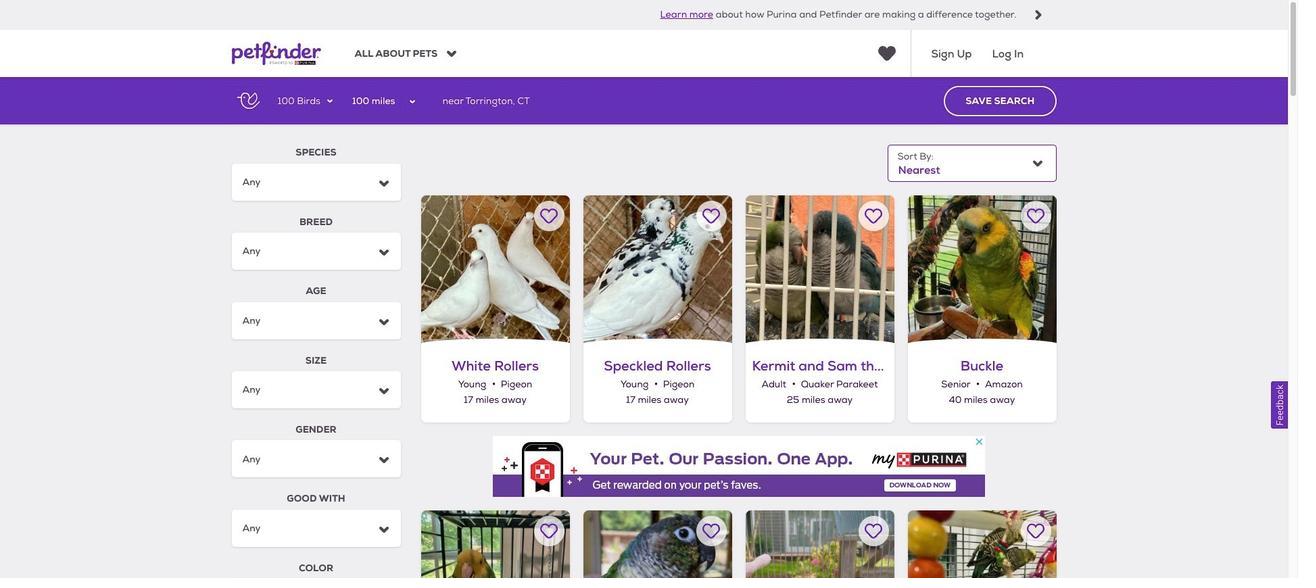 Task type: locate. For each thing, give the bounding box(es) containing it.
main content
[[0, 77, 1288, 578]]

advertisement element
[[493, 436, 985, 497]]

speckled rollers, adoptable dove, young unknown pigeon, 17 miles away. image
[[583, 196, 732, 344]]

mina & luci, adoptable parakeet, young unknown parakeet (other), 40 miles away. image
[[908, 511, 1057, 578]]

kermit and sam the eagle, adoptable parrot, adult unknown quaker parakeet, 25 miles away. image
[[746, 196, 894, 344]]



Task type: vqa. For each thing, say whether or not it's contained in the screenshot.
Sammy, Adoptable Parrot, Senior Male Amazon, 40 Miles Away. image
yes



Task type: describe. For each thing, give the bounding box(es) containing it.
sammy, adoptable parrot, senior male amazon, 40 miles away. image
[[421, 511, 570, 578]]

lima & maya, adoptable parakeet, young unknown parakeet (other), 40 miles away. image
[[746, 511, 894, 578]]

white rollers, adoptable dove, young unknown pigeon, 17 miles away. image
[[421, 196, 570, 344]]

kiwi, adoptable parrot, adult male conure, 40 miles away. image
[[583, 511, 732, 578]]

buckle, adoptable parrot, senior female amazon, 40 miles away. image
[[908, 196, 1057, 344]]

petfinder home image
[[232, 30, 321, 77]]



